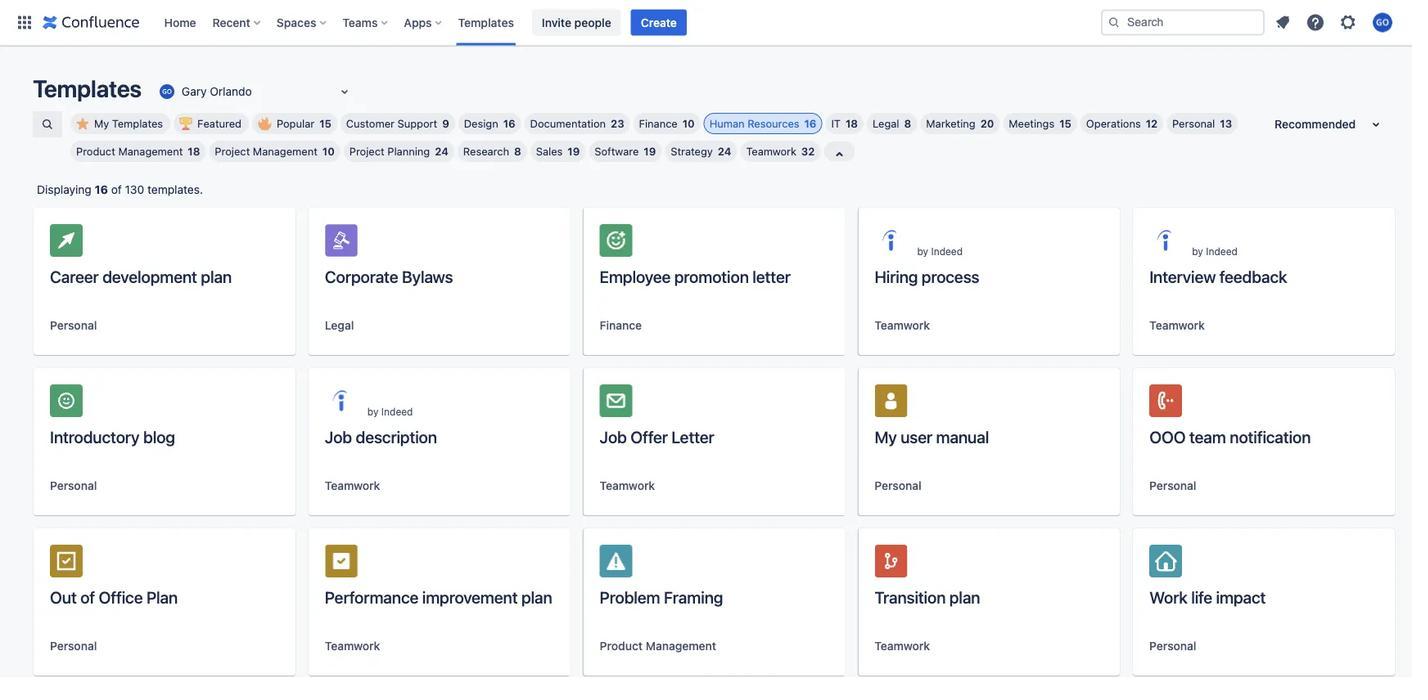 Task type: vqa. For each thing, say whether or not it's contained in the screenshot.


Task type: locate. For each thing, give the bounding box(es) containing it.
research 8
[[463, 145, 521, 158]]

None text field
[[157, 84, 160, 100]]

customer support 9
[[346, 117, 449, 130]]

legal down corporate
[[325, 319, 354, 332]]

job for job description
[[325, 427, 352, 447]]

of right the 'out'
[[80, 588, 95, 607]]

8 right the research
[[514, 145, 521, 158]]

job left description
[[325, 427, 352, 447]]

18 down featured button
[[188, 145, 200, 158]]

plan
[[201, 267, 232, 286], [521, 588, 552, 607], [950, 588, 980, 607]]

plan
[[146, 588, 178, 607]]

by indeed up process
[[917, 246, 963, 257]]

teamwork button for job offer letter
[[600, 478, 655, 495]]

indeed up interview feedback
[[1206, 246, 1238, 257]]

personal button down introductory
[[50, 478, 97, 495]]

1 vertical spatial my
[[875, 427, 897, 447]]

1 horizontal spatial by
[[917, 246, 929, 257]]

0 vertical spatial 8
[[904, 117, 912, 130]]

personal 13
[[1173, 117, 1232, 130]]

personal down the 'out'
[[50, 640, 97, 653]]

finance right 23
[[639, 117, 678, 130]]

2 19 from the left
[[644, 145, 656, 158]]

8
[[904, 117, 912, 130], [514, 145, 521, 158]]

0 horizontal spatial 18
[[188, 145, 200, 158]]

teamwork button down job description
[[325, 478, 380, 495]]

indeed up process
[[931, 246, 963, 257]]

2 job from the left
[[600, 427, 627, 447]]

1 horizontal spatial plan
[[521, 588, 552, 607]]

16 left "130"
[[95, 183, 108, 197]]

gary
[[182, 85, 207, 98]]

finance 10
[[639, 117, 695, 130]]

1 vertical spatial 8
[[514, 145, 521, 158]]

10 left project planning 24
[[322, 145, 335, 158]]

templates up product management 18
[[112, 117, 163, 130]]

management
[[118, 145, 183, 158], [253, 145, 318, 158], [646, 640, 717, 653]]

by indeed for process
[[917, 246, 963, 257]]

0 horizontal spatial 15
[[319, 117, 332, 130]]

1 vertical spatial legal
[[325, 319, 354, 332]]

teamwork down hiring
[[875, 319, 930, 332]]

0 horizontal spatial product
[[76, 145, 115, 158]]

10
[[683, 117, 695, 130], [322, 145, 335, 158]]

0 vertical spatial templates
[[458, 16, 514, 29]]

personal button down the 'out'
[[50, 639, 97, 655]]

my up product management 18
[[94, 117, 109, 130]]

teamwork button down performance
[[325, 639, 380, 655]]

personal down the "user"
[[875, 479, 922, 493]]

life
[[1191, 588, 1213, 607]]

teamwork button down hiring
[[875, 318, 930, 334]]

operations 12
[[1086, 117, 1158, 130]]

teamwork button down interview
[[1150, 318, 1205, 334]]

teams
[[343, 16, 378, 29]]

15 right meetings
[[1060, 117, 1072, 130]]

18
[[846, 117, 858, 130], [188, 145, 200, 158]]

Search field
[[1101, 9, 1265, 36]]

sales
[[536, 145, 563, 158]]

plan for performance improvement plan
[[521, 588, 552, 607]]

my
[[94, 117, 109, 130], [875, 427, 897, 447]]

personal left 13
[[1173, 117, 1215, 130]]

16 for displaying 16 of 130 templates.
[[95, 183, 108, 197]]

project management 10
[[215, 145, 335, 158]]

finance down employee
[[600, 319, 642, 332]]

2 horizontal spatial by
[[1192, 246, 1204, 257]]

teamwork
[[746, 145, 797, 158], [875, 319, 930, 332], [1150, 319, 1205, 332], [325, 479, 380, 493], [600, 479, 655, 493], [325, 640, 380, 653], [875, 640, 930, 653]]

12
[[1146, 117, 1158, 130]]

feedback
[[1220, 267, 1287, 286]]

personal for manual
[[875, 479, 922, 493]]

personal button down career
[[50, 318, 97, 334]]

1 vertical spatial 18
[[188, 145, 200, 158]]

support
[[398, 117, 437, 130]]

1 job from the left
[[325, 427, 352, 447]]

1 vertical spatial of
[[80, 588, 95, 607]]

19
[[568, 145, 580, 158], [644, 145, 656, 158]]

0 horizontal spatial project
[[215, 145, 250, 158]]

2 15 from the left
[[1060, 117, 1072, 130]]

2 horizontal spatial by indeed
[[1192, 246, 1238, 257]]

planning
[[387, 145, 430, 158]]

banner
[[0, 0, 1412, 46]]

0 horizontal spatial 24
[[435, 145, 449, 158]]

0 vertical spatial my
[[94, 117, 109, 130]]

personal button down work on the bottom of page
[[1150, 639, 1197, 655]]

templates
[[458, 16, 514, 29], [33, 75, 142, 102], [112, 117, 163, 130]]

teamwork 32
[[746, 145, 815, 158]]

1 horizontal spatial legal
[[873, 117, 900, 130]]

strategy 24
[[671, 145, 732, 158]]

teamwork button down transition
[[875, 639, 930, 655]]

job left offer
[[600, 427, 627, 447]]

0 horizontal spatial 19
[[568, 145, 580, 158]]

0 vertical spatial of
[[111, 183, 122, 197]]

0 horizontal spatial management
[[118, 145, 183, 158]]

plan right improvement
[[521, 588, 552, 607]]

teamwork down resources
[[746, 145, 797, 158]]

24 down "human"
[[718, 145, 732, 158]]

hiring process
[[875, 267, 980, 286]]

2 vertical spatial templates
[[112, 117, 163, 130]]

1 project from the left
[[215, 145, 250, 158]]

0 horizontal spatial indeed
[[381, 406, 413, 418]]

personal down work on the bottom of page
[[1150, 640, 1197, 653]]

finance button
[[600, 318, 642, 334]]

0 horizontal spatial my
[[94, 117, 109, 130]]

1 horizontal spatial 10
[[683, 117, 695, 130]]

0 horizontal spatial of
[[80, 588, 95, 607]]

teamwork button for interview feedback
[[1150, 318, 1205, 334]]

plan right transition
[[950, 588, 980, 607]]

notification
[[1230, 427, 1311, 447]]

15
[[319, 117, 332, 130], [1060, 117, 1072, 130]]

product inside button
[[600, 640, 643, 653]]

offer
[[631, 427, 668, 447]]

16
[[503, 117, 516, 130], [805, 117, 817, 130], [95, 183, 108, 197]]

0 horizontal spatial plan
[[201, 267, 232, 286]]

0 horizontal spatial 8
[[514, 145, 521, 158]]

performance improvement plan
[[325, 588, 552, 607]]

0 horizontal spatial job
[[325, 427, 352, 447]]

personal button down the "user"
[[875, 478, 922, 495]]

research
[[463, 145, 509, 158]]

human resources 16
[[710, 117, 817, 130]]

by for feedback
[[1192, 246, 1204, 257]]

it
[[831, 117, 841, 130]]

personal button for career
[[50, 318, 97, 334]]

open search bar image
[[41, 118, 54, 131]]

2 horizontal spatial 16
[[805, 117, 817, 130]]

24
[[435, 145, 449, 158], [718, 145, 732, 158]]

23
[[611, 117, 624, 130]]

plan right "development"
[[201, 267, 232, 286]]

templates link
[[453, 9, 519, 36]]

project planning 24
[[349, 145, 449, 158]]

teamwork down job description
[[325, 479, 380, 493]]

1 horizontal spatial 24
[[718, 145, 732, 158]]

teamwork button down offer
[[600, 478, 655, 495]]

teamwork down offer
[[600, 479, 655, 493]]

0 horizontal spatial 16
[[95, 183, 108, 197]]

personal button down ooo
[[1150, 478, 1197, 495]]

legal right it 18
[[873, 117, 900, 130]]

0 vertical spatial product
[[76, 145, 115, 158]]

0 horizontal spatial by
[[367, 406, 379, 418]]

product management
[[600, 640, 717, 653]]

0 vertical spatial 10
[[683, 117, 695, 130]]

of left "130"
[[111, 183, 122, 197]]

1 horizontal spatial by indeed
[[917, 246, 963, 257]]

by indeed up description
[[367, 406, 413, 418]]

24 down 9
[[435, 145, 449, 158]]

recent button
[[208, 9, 267, 36]]

1 horizontal spatial product
[[600, 640, 643, 653]]

1 vertical spatial templates
[[33, 75, 142, 102]]

1 horizontal spatial indeed
[[931, 246, 963, 257]]

teamwork for performance improvement plan
[[325, 640, 380, 653]]

teamwork for interview feedback
[[1150, 319, 1205, 332]]

project down featured
[[215, 145, 250, 158]]

personal button for introductory
[[50, 478, 97, 495]]

personal down career
[[50, 319, 97, 332]]

0 vertical spatial 18
[[846, 117, 858, 130]]

2 horizontal spatial plan
[[950, 588, 980, 607]]

by for description
[[367, 406, 379, 418]]

8 left marketing
[[904, 117, 912, 130]]

1 horizontal spatial 18
[[846, 117, 858, 130]]

0 horizontal spatial by indeed
[[367, 406, 413, 418]]

problem
[[600, 588, 660, 607]]

2 project from the left
[[349, 145, 385, 158]]

1 horizontal spatial job
[[600, 427, 627, 447]]

gary orlando
[[182, 85, 252, 98]]

my inside button
[[94, 117, 109, 130]]

1 horizontal spatial management
[[253, 145, 318, 158]]

0 vertical spatial legal
[[873, 117, 900, 130]]

teamwork down transition
[[875, 640, 930, 653]]

management for product management 18
[[118, 145, 183, 158]]

2 horizontal spatial indeed
[[1206, 246, 1238, 257]]

confluence image
[[43, 13, 140, 32], [43, 13, 140, 32]]

1 horizontal spatial 15
[[1060, 117, 1072, 130]]

16 left it
[[805, 117, 817, 130]]

130
[[125, 183, 144, 197]]

personal button for my
[[875, 478, 922, 495]]

1 horizontal spatial my
[[875, 427, 897, 447]]

invite people button
[[532, 9, 621, 36]]

templates right apps popup button
[[458, 16, 514, 29]]

by indeed
[[917, 246, 963, 257], [1192, 246, 1238, 257], [367, 406, 413, 418]]

8 for research 8
[[514, 145, 521, 158]]

by up interview
[[1192, 246, 1204, 257]]

19 right sales
[[568, 145, 580, 158]]

transition plan
[[875, 588, 980, 607]]

product for product management
[[600, 640, 643, 653]]

0 horizontal spatial legal
[[325, 319, 354, 332]]

10 up 'strategy' on the top of page
[[683, 117, 695, 130]]

sales 19
[[536, 145, 580, 158]]

of
[[111, 183, 122, 197], [80, 588, 95, 607]]

2 horizontal spatial management
[[646, 640, 717, 653]]

finance for finance 10
[[639, 117, 678, 130]]

product for product management 18
[[76, 145, 115, 158]]

by up job description
[[367, 406, 379, 418]]

invite
[[542, 16, 572, 29]]

1 24 from the left
[[435, 145, 449, 158]]

product
[[76, 145, 115, 158], [600, 640, 643, 653]]

1 vertical spatial finance
[[600, 319, 642, 332]]

management down 'framing'
[[646, 640, 717, 653]]

development
[[102, 267, 197, 286]]

by up hiring process
[[917, 246, 929, 257]]

my left the "user"
[[875, 427, 897, 447]]

indeed up description
[[381, 406, 413, 418]]

product down problem
[[600, 640, 643, 653]]

teamwork for job description
[[325, 479, 380, 493]]

project
[[215, 145, 250, 158], [349, 145, 385, 158]]

personal button
[[50, 318, 97, 334], [50, 478, 97, 495], [875, 478, 922, 495], [1150, 478, 1197, 495], [50, 639, 97, 655], [1150, 639, 1197, 655]]

management for project management 10
[[253, 145, 318, 158]]

1 19 from the left
[[568, 145, 580, 158]]

indeed
[[931, 246, 963, 257], [1206, 246, 1238, 257], [381, 406, 413, 418]]

15 right popular
[[319, 117, 332, 130]]

by indeed up interview feedback
[[1192, 246, 1238, 257]]

1 horizontal spatial 19
[[644, 145, 656, 158]]

personal for impact
[[1150, 640, 1197, 653]]

1 horizontal spatial project
[[349, 145, 385, 158]]

teamwork down performance
[[325, 640, 380, 653]]

interview
[[1150, 267, 1216, 286]]

management down popular
[[253, 145, 318, 158]]

interview feedback
[[1150, 267, 1287, 286]]

personal down ooo
[[1150, 479, 1197, 493]]

project for project planning 24
[[349, 145, 385, 158]]

it 18
[[831, 117, 858, 130]]

management down my templates
[[118, 145, 183, 158]]

templates up the my templates button
[[33, 75, 142, 102]]

management inside button
[[646, 640, 717, 653]]

product down the my templates button
[[76, 145, 115, 158]]

1 vertical spatial 10
[[322, 145, 335, 158]]

0 vertical spatial finance
[[639, 117, 678, 130]]

my user manual
[[875, 427, 989, 447]]

open image
[[335, 82, 354, 102]]

personal for plan
[[50, 319, 97, 332]]

project down customer at the left top of the page
[[349, 145, 385, 158]]

teamwork down interview
[[1150, 319, 1205, 332]]

1 horizontal spatial 8
[[904, 117, 912, 130]]

settings icon image
[[1339, 13, 1358, 32]]

19 down finance 10
[[644, 145, 656, 158]]

19 for sales 19
[[568, 145, 580, 158]]

corporate
[[325, 267, 398, 286]]

plan for career development plan
[[201, 267, 232, 286]]

18 right it
[[846, 117, 858, 130]]

1 horizontal spatial 16
[[503, 117, 516, 130]]

finance
[[639, 117, 678, 130], [600, 319, 642, 332]]

1 vertical spatial product
[[600, 640, 643, 653]]

16 right design
[[503, 117, 516, 130]]

my for my user manual
[[875, 427, 897, 447]]

popular
[[277, 117, 315, 130]]



Task type: describe. For each thing, give the bounding box(es) containing it.
templates inside the my templates button
[[112, 117, 163, 130]]

product management button
[[600, 639, 717, 655]]

star hiring process image
[[1081, 234, 1101, 254]]

recent
[[213, 16, 250, 29]]

problem framing
[[600, 588, 723, 607]]

1 horizontal spatial of
[[111, 183, 122, 197]]

marketing 20
[[926, 117, 994, 130]]

job offer letter
[[600, 427, 714, 447]]

personal for notification
[[1150, 479, 1197, 493]]

fewer categories image
[[830, 145, 849, 165]]

indeed for description
[[381, 406, 413, 418]]

marketing
[[926, 117, 976, 130]]

create link
[[631, 9, 687, 36]]

1 15 from the left
[[319, 117, 332, 130]]

user
[[901, 427, 933, 447]]

introductory
[[50, 427, 140, 447]]

global element
[[10, 0, 1098, 45]]

teams button
[[338, 9, 394, 36]]

banner containing home
[[0, 0, 1412, 46]]

letter
[[753, 267, 791, 286]]

by indeed for feedback
[[1192, 246, 1238, 257]]

teamwork button for job description
[[325, 478, 380, 495]]

teamwork button for transition plan
[[875, 639, 930, 655]]

introductory blog
[[50, 427, 175, 447]]

out of office plan
[[50, 588, 178, 607]]

your profile and preferences image
[[1373, 13, 1393, 32]]

legal for legal
[[325, 319, 354, 332]]

employee promotion letter
[[600, 267, 791, 286]]

meetings
[[1009, 117, 1055, 130]]

help icon image
[[1306, 13, 1326, 32]]

product management 18
[[76, 145, 200, 158]]

work
[[1150, 588, 1188, 607]]

recommended button
[[1265, 111, 1396, 138]]

templates.
[[147, 183, 203, 197]]

orlando
[[210, 85, 252, 98]]

description
[[356, 427, 437, 447]]

documentation 23
[[530, 117, 624, 130]]

office
[[99, 588, 143, 607]]

my templates
[[94, 117, 163, 130]]

indeed for feedback
[[1206, 246, 1238, 257]]

13
[[1220, 117, 1232, 130]]

0 horizontal spatial 10
[[322, 145, 335, 158]]

ooo
[[1150, 427, 1186, 447]]

teamwork button for performance improvement plan
[[325, 639, 380, 655]]

my for my templates
[[94, 117, 109, 130]]

blog
[[143, 427, 175, 447]]

management for product management
[[646, 640, 717, 653]]

displaying
[[37, 183, 92, 197]]

transition
[[875, 588, 946, 607]]

19 for software 19
[[644, 145, 656, 158]]

career development plan
[[50, 267, 232, 286]]

manual
[[936, 427, 989, 447]]

legal for legal 8
[[873, 117, 900, 130]]

process
[[922, 267, 980, 286]]

home
[[164, 16, 196, 29]]

templates inside templates link
[[458, 16, 514, 29]]

hiring
[[875, 267, 918, 286]]

spaces
[[277, 16, 316, 29]]

design 16
[[464, 117, 516, 130]]

project for project management 10
[[215, 145, 250, 158]]

displaying 16 of 130 templates.
[[37, 183, 203, 197]]

featured
[[197, 117, 242, 130]]

letter
[[672, 427, 714, 447]]

apps button
[[399, 9, 448, 36]]

appswitcher icon image
[[15, 13, 34, 32]]

team
[[1190, 427, 1226, 447]]

ooo team notification
[[1150, 427, 1311, 447]]

documentation
[[530, 117, 606, 130]]

teamwork for transition plan
[[875, 640, 930, 653]]

search image
[[1108, 16, 1121, 29]]

impact
[[1216, 588, 1266, 607]]

design
[[464, 117, 498, 130]]

performance
[[325, 588, 419, 607]]

20
[[981, 117, 994, 130]]

apps
[[404, 16, 432, 29]]

job for job offer letter
[[600, 427, 627, 447]]

teamwork for hiring process
[[875, 319, 930, 332]]

operations
[[1086, 117, 1141, 130]]

legal button
[[325, 318, 354, 334]]

legal 8
[[873, 117, 912, 130]]

improvement
[[422, 588, 518, 607]]

human
[[710, 117, 745, 130]]

spaces button
[[272, 9, 333, 36]]

job description
[[325, 427, 437, 447]]

software
[[595, 145, 639, 158]]

out
[[50, 588, 77, 607]]

indeed for process
[[931, 246, 963, 257]]

recommended
[[1275, 117, 1356, 131]]

teamwork button for hiring process
[[875, 318, 930, 334]]

promotion
[[674, 267, 749, 286]]

invite people
[[542, 16, 611, 29]]

personal for office
[[50, 640, 97, 653]]

personal down introductory
[[50, 479, 97, 493]]

people
[[575, 16, 611, 29]]

share link image
[[1055, 234, 1074, 254]]

corporate bylaws
[[325, 267, 453, 286]]

teamwork for job offer letter
[[600, 479, 655, 493]]

16 for design 16
[[503, 117, 516, 130]]

bylaws
[[402, 267, 453, 286]]

work life impact
[[1150, 588, 1266, 607]]

by for process
[[917, 246, 929, 257]]

personal button for work
[[1150, 639, 1197, 655]]

personal button for out
[[50, 639, 97, 655]]

software 19
[[595, 145, 656, 158]]

32
[[802, 145, 815, 158]]

meetings 15
[[1009, 117, 1072, 130]]

create
[[641, 16, 677, 29]]

finance for finance
[[600, 319, 642, 332]]

career
[[50, 267, 99, 286]]

8 for legal 8
[[904, 117, 912, 130]]

employee
[[600, 267, 671, 286]]

my templates button
[[70, 113, 170, 134]]

personal button for ooo
[[1150, 478, 1197, 495]]

notification icon image
[[1273, 13, 1293, 32]]

customer
[[346, 117, 395, 130]]

by indeed for description
[[367, 406, 413, 418]]

featured button
[[174, 113, 249, 134]]

2 24 from the left
[[718, 145, 732, 158]]

framing
[[664, 588, 723, 607]]



